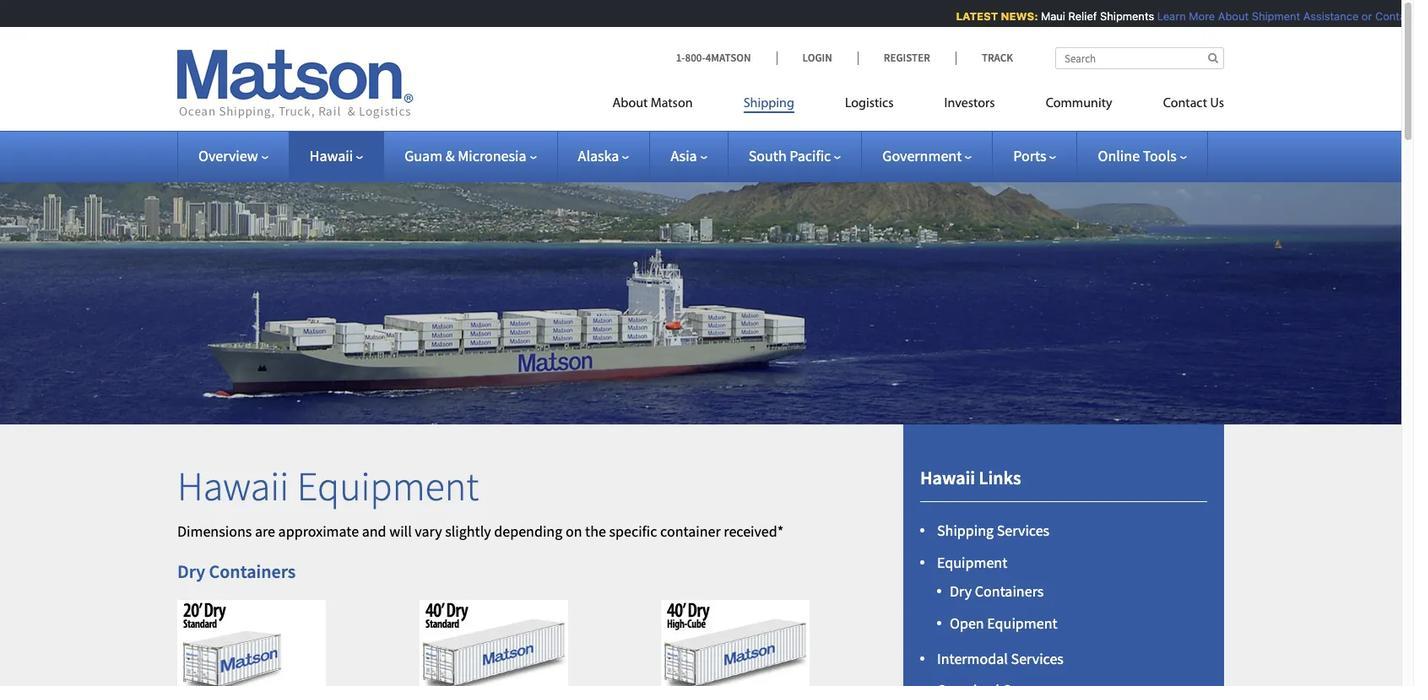 Task type: vqa. For each thing, say whether or not it's contained in the screenshot.
Domestic
no



Task type: locate. For each thing, give the bounding box(es) containing it.
hawaii for hawaii links
[[920, 466, 975, 490]]

1 horizontal spatial hawaii
[[310, 146, 353, 166]]

government link
[[883, 146, 972, 166]]

1-800-4matson link
[[676, 51, 776, 65]]

track link
[[956, 51, 1013, 65]]

ports
[[1014, 146, 1047, 166]]

40' dry standard image
[[419, 600, 568, 687]]

shipping up equipment link
[[937, 521, 994, 541]]

1 vertical spatial shipping
[[937, 521, 994, 541]]

government
[[883, 146, 962, 166]]

guam & micronesia
[[405, 146, 527, 166]]

about matson link
[[613, 89, 718, 123]]

services for intermodal services
[[1011, 649, 1064, 668]]

matson containership arriving honolulu, hawaii with containers. image
[[0, 155, 1402, 425]]

micronesia
[[458, 146, 527, 166]]

1 horizontal spatial containers
[[975, 582, 1044, 601]]

tools
[[1143, 146, 1177, 166]]

1 horizontal spatial dry containers
[[950, 582, 1044, 601]]

0 vertical spatial shipping
[[744, 97, 795, 111]]

login
[[803, 51, 832, 65]]

0 vertical spatial equipment
[[297, 461, 479, 512]]

1 horizontal spatial shipping
[[937, 521, 994, 541]]

south pacific
[[749, 146, 831, 166]]

dry containers
[[177, 560, 296, 584], [950, 582, 1044, 601]]

hawaii
[[310, 146, 353, 166], [177, 461, 289, 512], [920, 466, 975, 490]]

learn more about shipment assistance or containe link
[[1151, 9, 1414, 23]]

investors
[[944, 97, 995, 111]]

login link
[[776, 51, 858, 65]]

south
[[749, 146, 787, 166]]

us
[[1210, 97, 1224, 111]]

equipment
[[297, 461, 479, 512], [937, 553, 1008, 573], [987, 614, 1058, 633]]

pacific
[[790, 146, 831, 166]]

containers
[[209, 560, 296, 584], [975, 582, 1044, 601]]

&
[[446, 146, 455, 166]]

1 horizontal spatial about
[[1212, 9, 1243, 23]]

links
[[979, 466, 1021, 490]]

shipping
[[744, 97, 795, 111], [937, 521, 994, 541]]

0 horizontal spatial hawaii
[[177, 461, 289, 512]]

0 vertical spatial about
[[1212, 9, 1243, 23]]

services down open equipment link
[[1011, 649, 1064, 668]]

1 vertical spatial equipment
[[937, 553, 1008, 573]]

intermodal services
[[937, 649, 1064, 668]]

hawaii down blue matson logo with ocean, shipping, truck, rail and logistics written beneath it.
[[310, 146, 353, 166]]

about
[[1212, 9, 1243, 23], [613, 97, 648, 111]]

maui
[[1035, 9, 1059, 23]]

hawaii inside hawaii links section
[[920, 466, 975, 490]]

equipment for open equipment
[[987, 614, 1058, 633]]

and
[[362, 522, 386, 541]]

online tools
[[1098, 146, 1177, 166]]

south pacific link
[[749, 146, 841, 166]]

depending
[[494, 522, 563, 541]]

hawaii up dimensions on the bottom left of page
[[177, 461, 289, 512]]

0 horizontal spatial about
[[613, 97, 648, 111]]

shipping inside top menu navigation
[[744, 97, 795, 111]]

0 vertical spatial services
[[997, 521, 1050, 541]]

alaska
[[578, 146, 619, 166]]

dry containers up the open equipment
[[950, 582, 1044, 601]]

dry down equipment link
[[950, 582, 972, 601]]

equipment down dry containers link
[[987, 614, 1058, 633]]

hawaii left links
[[920, 466, 975, 490]]

shipping up south
[[744, 97, 795, 111]]

dry containers link
[[950, 582, 1044, 601]]

equipment up will on the left bottom of the page
[[297, 461, 479, 512]]

dry containers down dimensions on the bottom left of page
[[177, 560, 296, 584]]

about right more
[[1212, 9, 1243, 23]]

1 horizontal spatial dry
[[950, 582, 972, 601]]

dimensions
[[177, 522, 252, 541]]

the
[[585, 522, 606, 541]]

4matson
[[706, 51, 751, 65]]

hawaii equipment
[[177, 461, 479, 512]]

1 vertical spatial services
[[1011, 649, 1064, 668]]

services for shipping services
[[997, 521, 1050, 541]]

shipping for shipping services
[[937, 521, 994, 541]]

blue matson logo with ocean, shipping, truck, rail and logistics written beneath it. image
[[177, 50, 414, 119]]

ports link
[[1014, 146, 1057, 166]]

received*
[[724, 522, 784, 541]]

are
[[255, 522, 275, 541]]

2 vertical spatial equipment
[[987, 614, 1058, 633]]

1 vertical spatial about
[[613, 97, 648, 111]]

hawaii for hawaii equipment
[[177, 461, 289, 512]]

about inside top menu navigation
[[613, 97, 648, 111]]

services down links
[[997, 521, 1050, 541]]

about left matson
[[613, 97, 648, 111]]

2 horizontal spatial hawaii
[[920, 466, 975, 490]]

dimensions are approximate and will vary slightly depending on the specific container received*
[[177, 522, 784, 541]]

guam & micronesia link
[[405, 146, 537, 166]]

equipment up dry containers link
[[937, 553, 1008, 573]]

services
[[997, 521, 1050, 541], [1011, 649, 1064, 668]]

0 horizontal spatial shipping
[[744, 97, 795, 111]]

0 horizontal spatial dry containers
[[177, 560, 296, 584]]

dry inside hawaii links section
[[950, 582, 972, 601]]

register
[[884, 51, 930, 65]]

dry
[[177, 560, 205, 584], [950, 582, 972, 601]]

assistance
[[1297, 9, 1352, 23]]

latest
[[950, 9, 992, 23]]

online
[[1098, 146, 1140, 166]]

None search field
[[1056, 47, 1224, 69]]

dry down dimensions on the bottom left of page
[[177, 560, 205, 584]]

online tools link
[[1098, 146, 1187, 166]]

hawaii for hawaii
[[310, 146, 353, 166]]

more
[[1183, 9, 1209, 23]]

containers up the open equipment
[[975, 582, 1044, 601]]

slightly
[[445, 522, 491, 541]]

containers down are
[[209, 560, 296, 584]]

containe
[[1369, 9, 1414, 23]]

shipping inside hawaii links section
[[937, 521, 994, 541]]

20' dry standard image
[[177, 600, 326, 687]]



Task type: describe. For each thing, give the bounding box(es) containing it.
investors link
[[919, 89, 1021, 123]]

contact
[[1163, 97, 1208, 111]]

shipping services link
[[937, 521, 1050, 541]]

about matson
[[613, 97, 693, 111]]

matson
[[651, 97, 693, 111]]

shipping for shipping
[[744, 97, 795, 111]]

community link
[[1021, 89, 1138, 123]]

or
[[1355, 9, 1366, 23]]

open equipment link
[[950, 614, 1058, 633]]

hawaii links
[[920, 466, 1021, 490]]

latest news: maui relief shipments learn more about shipment assistance or containe
[[950, 9, 1414, 23]]

logistics
[[845, 97, 894, 111]]

equipment for hawaii equipment
[[297, 461, 479, 512]]

intermodal services link
[[937, 649, 1064, 668]]

will
[[389, 522, 412, 541]]

overview link
[[198, 146, 268, 166]]

contact us link
[[1138, 89, 1224, 123]]

shipping services
[[937, 521, 1050, 541]]

containers inside hawaii links section
[[975, 582, 1044, 601]]

dry containers inside hawaii links section
[[950, 582, 1044, 601]]

shipment
[[1246, 9, 1294, 23]]

40' dry high-cube image
[[661, 600, 810, 687]]

hawaii links section
[[882, 425, 1246, 687]]

Search search field
[[1056, 47, 1224, 69]]

800-
[[685, 51, 706, 65]]

track
[[982, 51, 1013, 65]]

intermodal
[[937, 649, 1008, 668]]

specific
[[609, 522, 657, 541]]

open equipment
[[950, 614, 1058, 633]]

top menu navigation
[[613, 89, 1224, 123]]

register link
[[858, 51, 956, 65]]

approximate
[[278, 522, 359, 541]]

contact us
[[1163, 97, 1224, 111]]

0 horizontal spatial containers
[[209, 560, 296, 584]]

community
[[1046, 97, 1113, 111]]

equipment link
[[937, 553, 1008, 573]]

guam
[[405, 146, 443, 166]]

overview
[[198, 146, 258, 166]]

learn
[[1151, 9, 1180, 23]]

vary
[[415, 522, 442, 541]]

hawaii link
[[310, 146, 363, 166]]

relief
[[1062, 9, 1091, 23]]

container
[[660, 522, 721, 541]]

alaska link
[[578, 146, 629, 166]]

1-
[[676, 51, 685, 65]]

0 horizontal spatial dry
[[177, 560, 205, 584]]

open
[[950, 614, 984, 633]]

asia link
[[671, 146, 707, 166]]

logistics link
[[820, 89, 919, 123]]

on
[[566, 522, 582, 541]]

news:
[[995, 9, 1032, 23]]

1-800-4matson
[[676, 51, 751, 65]]

search image
[[1208, 52, 1218, 63]]

asia
[[671, 146, 697, 166]]

shipments
[[1094, 9, 1148, 23]]

shipping link
[[718, 89, 820, 123]]



